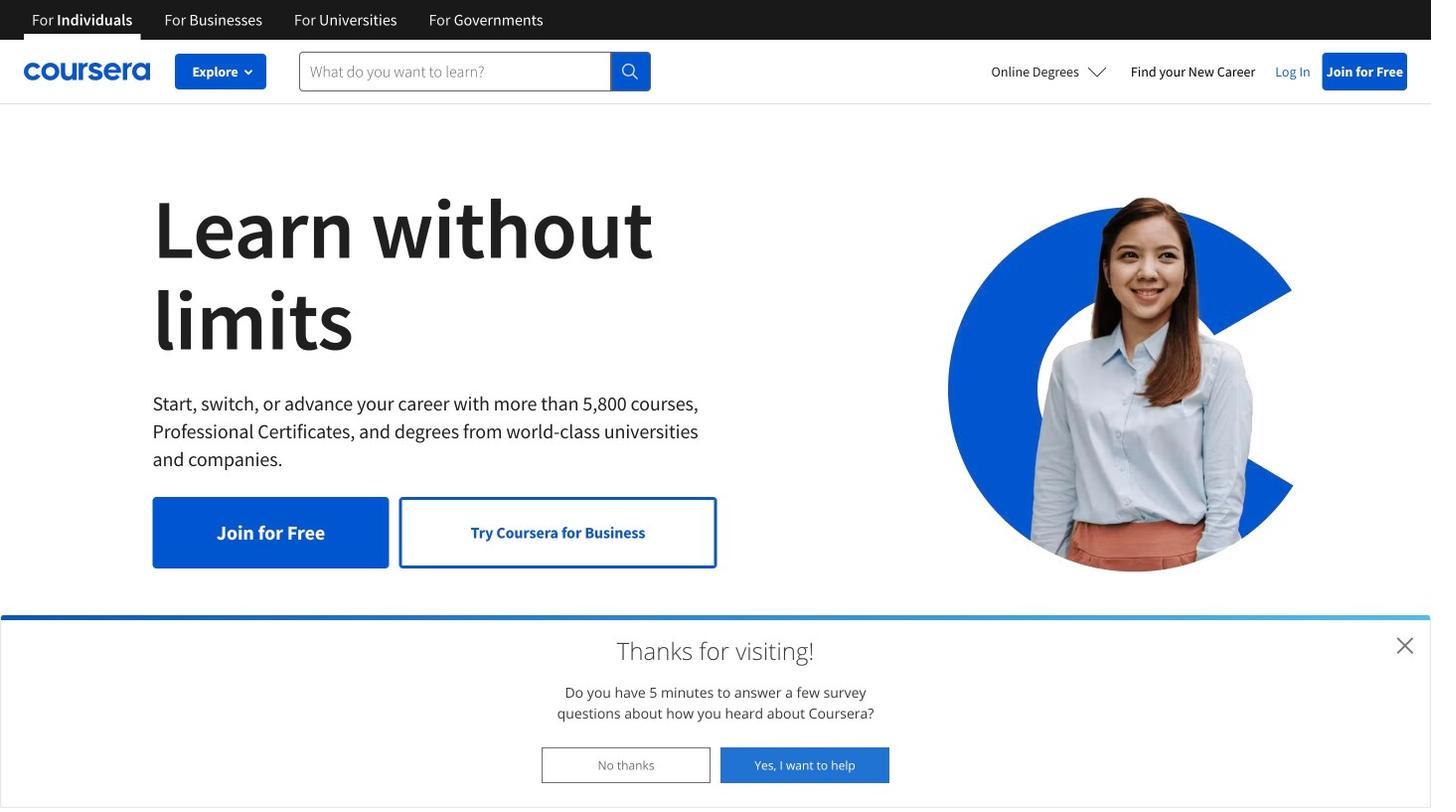 Task type: vqa. For each thing, say whether or not it's contained in the screenshot.
Overview corresponding to Kanban Overview I DROPDOWN BUTTON
no



Task type: describe. For each thing, give the bounding box(es) containing it.
university of michigan image
[[621, 804, 673, 808]]

coursera image
[[24, 56, 150, 87]]

What do you want to learn? text field
[[299, 52, 611, 91]]

banner navigation
[[16, 0, 559, 40]]



Task type: locate. For each thing, give the bounding box(es) containing it.
None search field
[[299, 52, 651, 91]]



